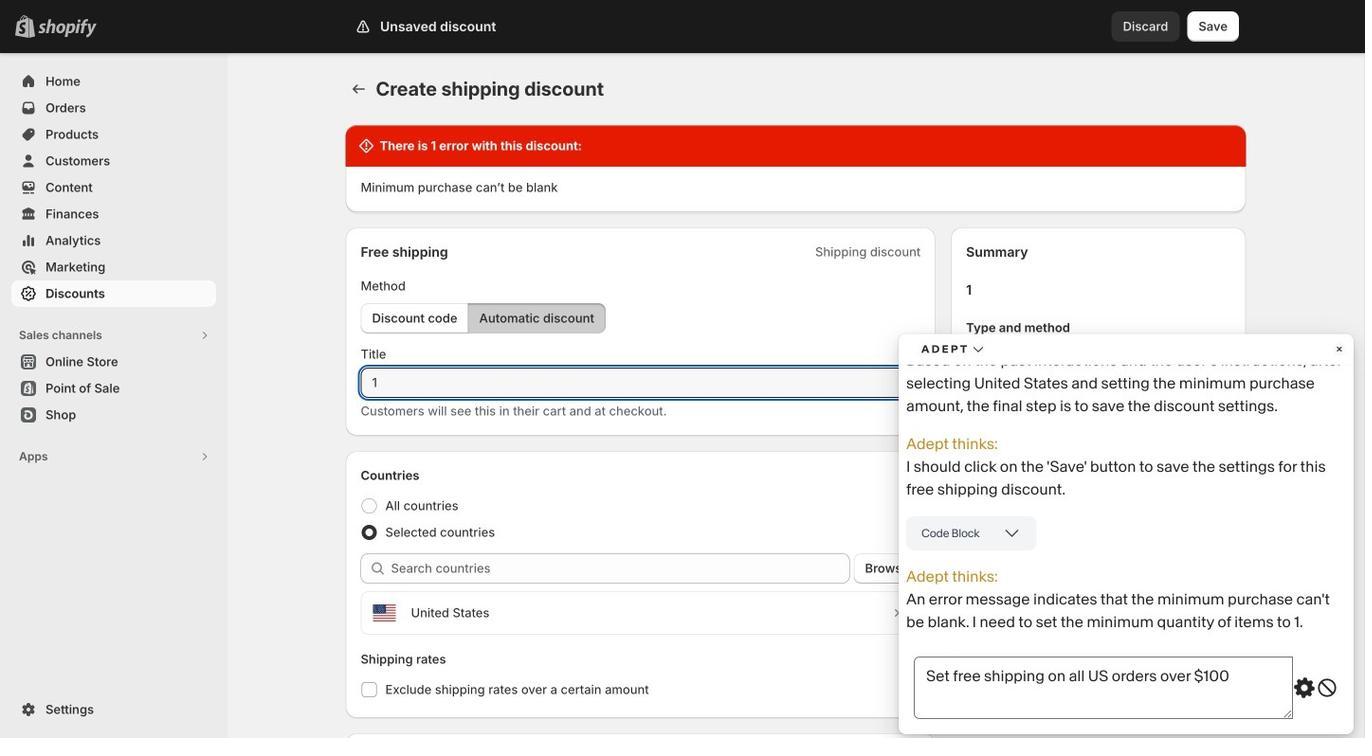 Task type: locate. For each thing, give the bounding box(es) containing it.
Search countries text field
[[391, 554, 850, 584]]

None text field
[[361, 368, 921, 398]]

shopify image
[[38, 19, 97, 38]]



